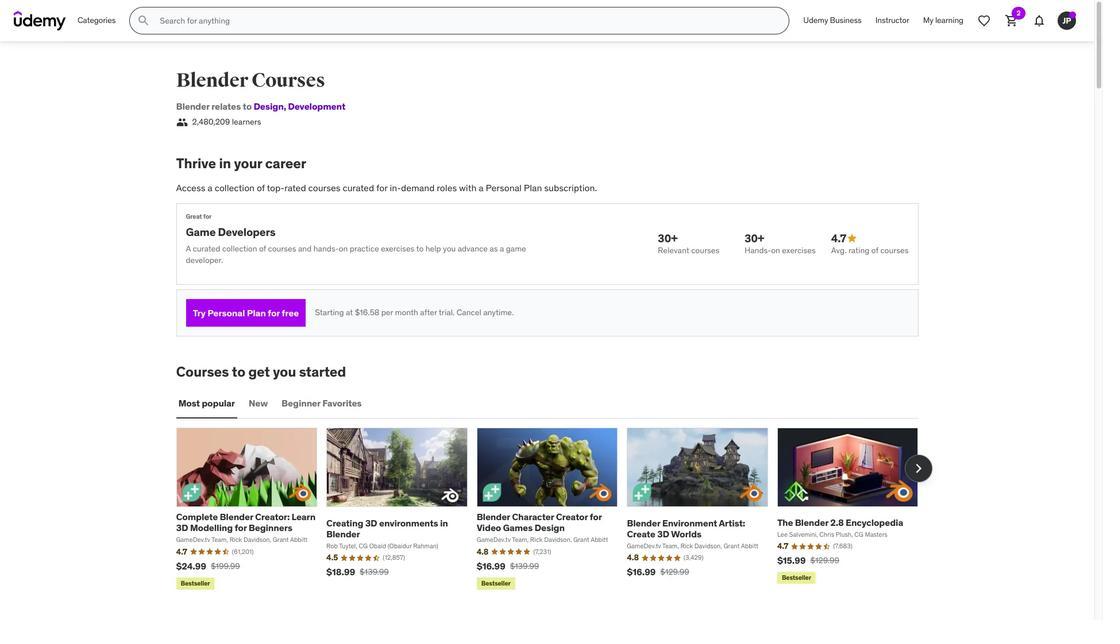 Task type: vqa. For each thing, say whether or not it's contained in the screenshot.
You Won'T Have To Do It Alone
no



Task type: describe. For each thing, give the bounding box(es) containing it.
try personal plan for free link
[[186, 299, 306, 327]]

with
[[459, 182, 477, 194]]

new button
[[246, 390, 270, 418]]

thrive in your career element
[[176, 155, 919, 337]]

0 vertical spatial design
[[254, 101, 284, 112]]

career
[[265, 155, 306, 173]]

0 horizontal spatial in
[[219, 155, 231, 173]]

development link
[[284, 101, 345, 112]]

jp
[[1063, 15, 1072, 26]]

as
[[490, 244, 498, 254]]

0 vertical spatial plan
[[524, 182, 542, 194]]

udemy business link
[[797, 7, 869, 34]]

get
[[248, 363, 270, 381]]

categories button
[[71, 7, 123, 34]]

30+ relevant courses
[[658, 232, 720, 256]]

creating 3d environments in blender
[[326, 518, 448, 540]]

in inside creating 3d environments in blender
[[440, 518, 448, 529]]

blender character creator for video games design
[[477, 512, 602, 534]]

month
[[395, 308, 418, 318]]

games
[[503, 523, 533, 534]]

developer.
[[186, 255, 223, 265]]

courses to get you started
[[176, 363, 346, 381]]

Search for anything text field
[[158, 11, 775, 30]]

thrive in your career
[[176, 155, 306, 173]]

learning
[[936, 15, 964, 25]]

artist:
[[719, 518, 745, 529]]

creator
[[556, 512, 588, 523]]

blender inside complete blender creator: learn 3d modelling for beginners
[[220, 512, 253, 523]]

creating
[[326, 518, 363, 529]]

beginner
[[282, 398, 321, 409]]

categories
[[78, 15, 116, 25]]

of right rating
[[872, 245, 879, 256]]

free
[[282, 307, 299, 319]]

blender courses
[[176, 68, 325, 93]]

video
[[477, 523, 501, 534]]

on inside great for game developers a curated collection of courses and hands-on practice exercises to help you advance as a game developer.
[[339, 244, 348, 254]]

2
[[1017, 9, 1021, 17]]

character
[[512, 512, 554, 523]]

of left top-
[[257, 182, 265, 194]]

beginner favorites button
[[279, 390, 364, 418]]

help
[[426, 244, 441, 254]]

notifications image
[[1033, 14, 1046, 28]]

game
[[186, 225, 216, 239]]

developers
[[218, 225, 276, 239]]

my learning link
[[916, 7, 971, 34]]

blender inside blender environment artist: create 3d worlds
[[627, 518, 661, 529]]

avg.
[[831, 245, 847, 256]]

environments
[[379, 518, 438, 529]]

most popular
[[178, 398, 235, 409]]

2,480,209 learners
[[192, 117, 261, 127]]

beginners
[[249, 523, 292, 534]]

to inside great for game developers a curated collection of courses and hands-on practice exercises to help you advance as a game developer.
[[416, 244, 424, 254]]

you inside great for game developers a curated collection of courses and hands-on practice exercises to help you advance as a game developer.
[[443, 244, 456, 254]]

game developers link
[[186, 225, 276, 239]]

instructor
[[876, 15, 910, 25]]

modelling
[[190, 523, 233, 534]]

in-
[[390, 182, 401, 194]]

try personal plan for free
[[193, 307, 299, 319]]

complete blender creator: learn 3d modelling for beginners link
[[176, 512, 316, 534]]

new
[[249, 398, 268, 409]]

blender environment artist: create 3d worlds
[[627, 518, 745, 540]]

most popular button
[[176, 390, 237, 418]]

design link
[[254, 101, 284, 112]]

my
[[923, 15, 934, 25]]

subscription.
[[544, 182, 597, 194]]

started
[[299, 363, 346, 381]]

complete
[[176, 512, 218, 523]]

development
[[288, 101, 345, 112]]

3d for learn
[[176, 523, 188, 534]]

30+ hands-on exercises
[[745, 232, 816, 256]]

most
[[178, 398, 200, 409]]

access
[[176, 182, 205, 194]]

collection inside great for game developers a curated collection of courses and hands-on practice exercises to help you advance as a game developer.
[[222, 244, 257, 254]]

0 vertical spatial to
[[243, 101, 252, 112]]

design inside blender character creator for video games design
[[535, 523, 565, 534]]

demand
[[401, 182, 435, 194]]

blender inside blender character creator for video games design
[[477, 512, 510, 523]]

courses right rating
[[881, 245, 909, 256]]

1 vertical spatial plan
[[247, 307, 266, 319]]

2 vertical spatial to
[[232, 363, 245, 381]]

a inside great for game developers a curated collection of courses and hands-on practice exercises to help you advance as a game developer.
[[500, 244, 504, 254]]

exercises inside 30+ hands-on exercises
[[782, 245, 816, 256]]

udemy
[[804, 15, 828, 25]]

great
[[186, 213, 202, 221]]

0 vertical spatial curated
[[343, 182, 374, 194]]

worlds
[[671, 529, 702, 540]]

advance
[[458, 244, 488, 254]]

complete blender creator: learn 3d modelling for beginners
[[176, 512, 316, 534]]

great for game developers a curated collection of courses and hands-on practice exercises to help you advance as a game developer.
[[186, 213, 526, 265]]

blender relates to design development
[[176, 101, 345, 112]]

create
[[627, 529, 656, 540]]

trial.
[[439, 308, 455, 318]]

blender character creator for video games design link
[[477, 512, 602, 534]]

and
[[298, 244, 312, 254]]

learners
[[232, 117, 261, 127]]

instructor link
[[869, 7, 916, 34]]

anytime.
[[483, 308, 514, 318]]



Task type: locate. For each thing, give the bounding box(es) containing it.
3d
[[365, 518, 377, 529], [176, 523, 188, 534], [657, 529, 669, 540]]

for inside complete blender creator: learn 3d modelling for beginners
[[235, 523, 247, 534]]

to up learners
[[243, 101, 252, 112]]

environment
[[662, 518, 717, 529]]

plan
[[524, 182, 542, 194], [247, 307, 266, 319]]

0 horizontal spatial curated
[[193, 244, 220, 254]]

courses right relevant at top right
[[691, 245, 720, 256]]

small image
[[847, 233, 858, 245]]

1 horizontal spatial 3d
[[365, 518, 377, 529]]

curated up "developer."
[[193, 244, 220, 254]]

of down developers
[[259, 244, 266, 254]]

creating 3d environments in blender link
[[326, 518, 448, 540]]

learn
[[292, 512, 316, 523]]

1 vertical spatial design
[[535, 523, 565, 534]]

on
[[339, 244, 348, 254], [771, 245, 780, 256]]

you right get
[[273, 363, 296, 381]]

1 vertical spatial in
[[440, 518, 448, 529]]

after
[[420, 308, 437, 318]]

1 horizontal spatial curated
[[343, 182, 374, 194]]

relevant
[[658, 245, 690, 256]]

0 horizontal spatial plan
[[247, 307, 266, 319]]

3d inside blender environment artist: create 3d worlds
[[657, 529, 669, 540]]

3d for create
[[657, 529, 669, 540]]

curated left in- at the top of the page
[[343, 182, 374, 194]]

courses
[[308, 182, 341, 194], [268, 244, 296, 254], [691, 245, 720, 256], [881, 245, 909, 256]]

0 horizontal spatial you
[[273, 363, 296, 381]]

cancel
[[457, 308, 481, 318]]

starting at $16.58 per month after trial. cancel anytime.
[[315, 308, 514, 318]]

exercises inside great for game developers a curated collection of courses and hands-on practice exercises to help you advance as a game developer.
[[381, 244, 415, 254]]

collection down developers
[[222, 244, 257, 254]]

0 horizontal spatial personal
[[208, 307, 245, 319]]

plan left free
[[247, 307, 266, 319]]

the blender 2.8 encyclopedia
[[777, 517, 903, 529]]

2 horizontal spatial a
[[500, 244, 504, 254]]

1 horizontal spatial design
[[535, 523, 565, 534]]

2 30+ from the left
[[745, 232, 765, 245]]

1 horizontal spatial personal
[[486, 182, 522, 194]]

on inside 30+ hands-on exercises
[[771, 245, 780, 256]]

1 horizontal spatial exercises
[[782, 245, 816, 256]]

0 horizontal spatial on
[[339, 244, 348, 254]]

try
[[193, 307, 206, 319]]

0 horizontal spatial courses
[[176, 363, 229, 381]]

to left get
[[232, 363, 245, 381]]

the blender 2.8 encyclopedia link
[[777, 517, 903, 529]]

of
[[257, 182, 265, 194], [259, 244, 266, 254], [872, 245, 879, 256]]

1 horizontal spatial you
[[443, 244, 456, 254]]

courses left and
[[268, 244, 296, 254]]

carousel element
[[176, 428, 932, 592]]

for
[[376, 182, 388, 194], [203, 213, 212, 221], [268, 307, 280, 319], [590, 512, 602, 523], [235, 523, 247, 534]]

courses
[[252, 68, 325, 93], [176, 363, 229, 381]]

1 horizontal spatial in
[[440, 518, 448, 529]]

hands-
[[745, 245, 771, 256]]

favorites
[[322, 398, 362, 409]]

relates
[[211, 101, 241, 112]]

my learning
[[923, 15, 964, 25]]

you have alerts image
[[1069, 11, 1076, 18]]

4.7
[[831, 232, 847, 245]]

1 vertical spatial to
[[416, 244, 424, 254]]

shopping cart with 2 items image
[[1005, 14, 1019, 28]]

30+ inside 30+ relevant courses
[[658, 232, 678, 245]]

30+ inside 30+ hands-on exercises
[[745, 232, 765, 245]]

a right with
[[479, 182, 484, 194]]

at
[[346, 308, 353, 318]]

practice
[[350, 244, 379, 254]]

1 vertical spatial you
[[273, 363, 296, 381]]

the
[[777, 517, 793, 529]]

1 horizontal spatial a
[[479, 182, 484, 194]]

0 horizontal spatial 3d
[[176, 523, 188, 534]]

wishlist image
[[978, 14, 991, 28]]

1 horizontal spatial plan
[[524, 182, 542, 194]]

3d right create
[[657, 529, 669, 540]]

in left your
[[219, 155, 231, 173]]

to
[[243, 101, 252, 112], [416, 244, 424, 254], [232, 363, 245, 381]]

collection down thrive in your career
[[215, 182, 255, 194]]

0 horizontal spatial exercises
[[381, 244, 415, 254]]

0 horizontal spatial a
[[208, 182, 213, 194]]

you right help
[[443, 244, 456, 254]]

0 vertical spatial you
[[443, 244, 456, 254]]

2,480,209
[[192, 117, 230, 127]]

30+ for 30+ hands-on exercises
[[745, 232, 765, 245]]

for left free
[[268, 307, 280, 319]]

udemy image
[[14, 11, 66, 30]]

1 vertical spatial personal
[[208, 307, 245, 319]]

3d right creating
[[365, 518, 377, 529]]

of inside great for game developers a curated collection of courses and hands-on practice exercises to help you advance as a game developer.
[[259, 244, 266, 254]]

0 vertical spatial personal
[[486, 182, 522, 194]]

jp link
[[1053, 7, 1081, 34]]

for inside great for game developers a curated collection of courses and hands-on practice exercises to help you advance as a game developer.
[[203, 213, 212, 221]]

for right modelling
[[235, 523, 247, 534]]

personal right try
[[208, 307, 245, 319]]

plan left subscription.
[[524, 182, 542, 194]]

popular
[[202, 398, 235, 409]]

courses up design link
[[252, 68, 325, 93]]

small image
[[176, 117, 188, 128]]

starting
[[315, 308, 344, 318]]

1 vertical spatial courses
[[176, 363, 229, 381]]

for right "great"
[[203, 213, 212, 221]]

exercises left avg.
[[782, 245, 816, 256]]

in right the environments
[[440, 518, 448, 529]]

0 vertical spatial collection
[[215, 182, 255, 194]]

30+ for 30+ relevant courses
[[658, 232, 678, 245]]

a right access
[[208, 182, 213, 194]]

1 horizontal spatial 30+
[[745, 232, 765, 245]]

access a collection of top-rated courses curated for in-demand roles with a personal plan subscription.
[[176, 182, 597, 194]]

for right creator
[[590, 512, 602, 523]]

3d left modelling
[[176, 523, 188, 534]]

1 vertical spatial curated
[[193, 244, 220, 254]]

personal right with
[[486, 182, 522, 194]]

blender inside creating 3d environments in blender
[[326, 529, 360, 540]]

1 horizontal spatial on
[[771, 245, 780, 256]]

3d inside complete blender creator: learn 3d modelling for beginners
[[176, 523, 188, 534]]

for inside blender character creator for video games design
[[590, 512, 602, 523]]

hands-
[[314, 244, 339, 254]]

30+
[[658, 232, 678, 245], [745, 232, 765, 245]]

1 horizontal spatial courses
[[252, 68, 325, 93]]

business
[[830, 15, 862, 25]]

$16.58
[[355, 308, 379, 318]]

for left in- at the top of the page
[[376, 182, 388, 194]]

roles
[[437, 182, 457, 194]]

a
[[186, 244, 191, 254]]

1 vertical spatial collection
[[222, 244, 257, 254]]

top-
[[267, 182, 285, 194]]

0 horizontal spatial design
[[254, 101, 284, 112]]

avg. rating of courses
[[831, 245, 909, 256]]

3d inside creating 3d environments in blender
[[365, 518, 377, 529]]

2 horizontal spatial 3d
[[657, 529, 669, 540]]

0 vertical spatial in
[[219, 155, 231, 173]]

curated
[[343, 182, 374, 194], [193, 244, 220, 254]]

a right 'as'
[[500, 244, 504, 254]]

udemy business
[[804, 15, 862, 25]]

courses inside great for game developers a curated collection of courses and hands-on practice exercises to help you advance as a game developer.
[[268, 244, 296, 254]]

2 link
[[998, 7, 1026, 34]]

encyclopedia
[[846, 517, 903, 529]]

to left help
[[416, 244, 424, 254]]

submit search image
[[137, 14, 151, 28]]

rated
[[285, 182, 306, 194]]

courses inside 30+ relevant courses
[[691, 245, 720, 256]]

0 vertical spatial courses
[[252, 68, 325, 93]]

exercises right practice
[[381, 244, 415, 254]]

2.8
[[831, 517, 844, 529]]

1 30+ from the left
[[658, 232, 678, 245]]

courses right rated
[[308, 182, 341, 194]]

exercises
[[381, 244, 415, 254], [782, 245, 816, 256]]

next image
[[909, 460, 928, 478]]

blender environment artist: create 3d worlds link
[[627, 518, 745, 540]]

in
[[219, 155, 231, 173], [440, 518, 448, 529]]

rating
[[849, 245, 870, 256]]

0 horizontal spatial 30+
[[658, 232, 678, 245]]

curated inside great for game developers a curated collection of courses and hands-on practice exercises to help you advance as a game developer.
[[193, 244, 220, 254]]

courses up most popular
[[176, 363, 229, 381]]

thrive
[[176, 155, 216, 173]]

game
[[506, 244, 526, 254]]

collection
[[215, 182, 255, 194], [222, 244, 257, 254]]

per
[[381, 308, 393, 318]]



